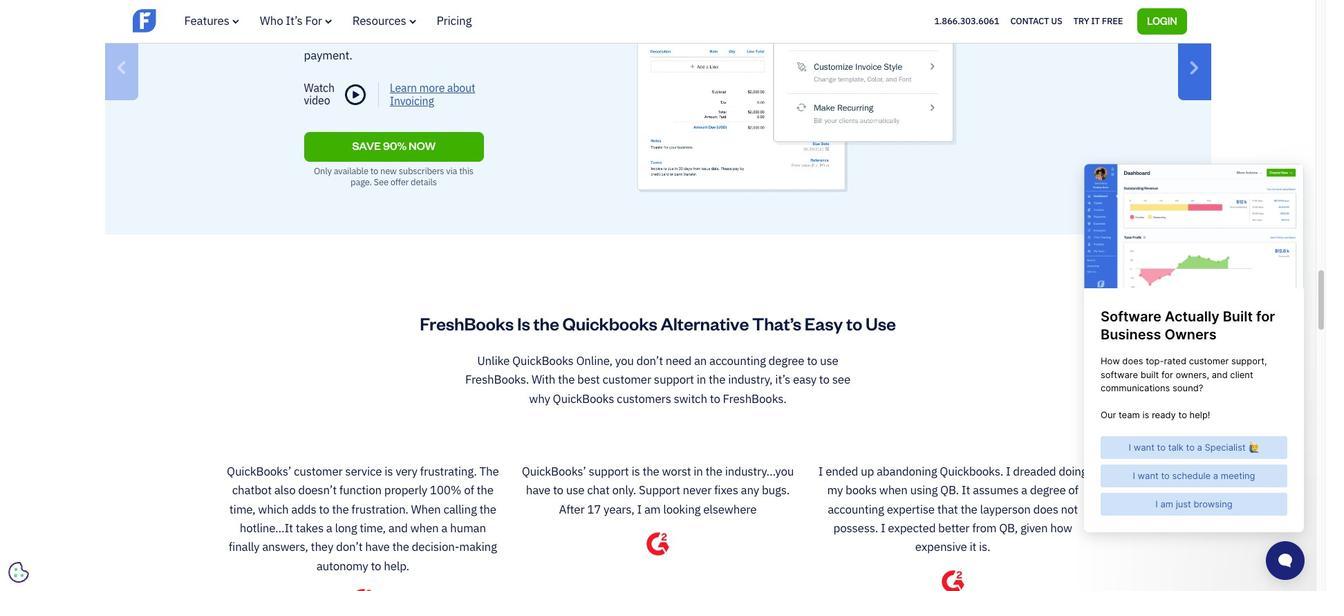 Task type: describe. For each thing, give the bounding box(es) containing it.
in inside unlike quickbooks online, you don't need an accounting degree to use freshbooks. with the best customer support in the industry, it's easy to see why quickbooks customers switch to freshbooks.
[[697, 372, 706, 387]]

i left ended on the bottom
[[819, 464, 823, 479]]

who it's for
[[260, 13, 322, 28]]

only available to new subscribers via this page. see offer details
[[314, 165, 474, 188]]

cookie consent banner dialog
[[10, 421, 218, 581]]

1.866.303.6061 link
[[934, 15, 1000, 27]]

the up support
[[643, 464, 660, 479]]

up
[[861, 464, 874, 479]]

service
[[345, 464, 382, 479]]

switch
[[674, 391, 707, 406]]

0 vertical spatial quickbooks
[[512, 353, 574, 368]]

learn more about invoicing link
[[379, 81, 503, 108]]

when
[[411, 502, 441, 517]]

also
[[274, 483, 296, 498]]

of inside i ended up abandoning quickbooks. i dreaded doing my books when using qb. it assumes a degree of accounting expertise that the layperson does not possess. i expected better from qb, given how expensive it is.
[[1069, 483, 1079, 498]]

now
[[409, 138, 436, 153]]

1 horizontal spatial time,
[[360, 521, 386, 536]]

long
[[335, 521, 357, 536]]

possess.
[[834, 521, 878, 536]]

quickbooks' for also
[[227, 464, 291, 479]]

save
[[352, 138, 381, 153]]

1 vertical spatial quickbooks
[[553, 391, 614, 406]]

using
[[910, 483, 938, 498]]

help.
[[384, 559, 409, 574]]

i inside quickbooks' support is the worst in the industry…you have to use chat only. support never fixes any bugs. after 17 years, i am looking elsewhere
[[637, 502, 642, 517]]

for
[[305, 13, 322, 28]]

qb,
[[999, 521, 1018, 536]]

the up human
[[480, 502, 496, 517]]

the up fixes
[[706, 464, 723, 479]]

when inside i ended up abandoning quickbooks. i dreaded doing my books when using qb. it assumes a degree of accounting expertise that the layperson does not possess. i expected better from qb, given how expensive it is.
[[879, 483, 908, 498]]

degree inside i ended up abandoning quickbooks. i dreaded doing my books when using qb. it assumes a degree of accounting expertise that the layperson does not possess. i expected better from qb, given how expensive it is.
[[1030, 483, 1066, 498]]

is
[[517, 312, 530, 335]]

easy
[[793, 372, 817, 387]]

doesn't
[[298, 483, 337, 498]]

an
[[694, 353, 707, 368]]

0 horizontal spatial freshbooks.
[[465, 372, 529, 387]]

expected
[[888, 521, 936, 536]]

it's
[[286, 13, 303, 28]]

it's
[[775, 372, 790, 387]]

details
[[411, 176, 437, 188]]

function
[[339, 483, 382, 498]]

quickbooks' customer service is very frustrating. the chatbot also doesn't function properly 100% of the time, which adds to the frustration. when calling the hotline…it takes a long time, and when a human finally answers, they don't have the decision-making autonomy to help.
[[227, 464, 499, 574]]

of inside quickbooks' customer service is very frustrating. the chatbot also doesn't function properly 100% of the time, which adds to the frustration. when calling the hotline…it takes a long time, and when a human finally answers, they don't have the decision-making autonomy to help.
[[464, 483, 474, 498]]

online,
[[576, 353, 613, 368]]

why
[[529, 391, 550, 406]]

have inside quickbooks' customer service is very frustrating. the chatbot also doesn't function properly 100% of the time, which adds to the frustration. when calling the hotline…it takes a long time, and when a human finally answers, they don't have the decision-making autonomy to help.
[[365, 540, 390, 555]]

making
[[459, 540, 497, 555]]

industry,
[[728, 372, 773, 387]]

does
[[1033, 502, 1059, 517]]

it
[[962, 483, 970, 498]]

video
[[304, 93, 330, 107]]

who
[[260, 13, 283, 28]]

very
[[396, 464, 418, 479]]

support
[[639, 483, 680, 498]]

human
[[450, 521, 486, 536]]

you
[[615, 353, 634, 368]]

the up the "long"
[[332, 502, 349, 517]]

how
[[1051, 521, 1072, 536]]

to right "switch"
[[710, 391, 720, 406]]

to left help.
[[371, 559, 381, 574]]

customer inside unlike quickbooks online, you don't need an accounting degree to use freshbooks. with the best customer support in the industry, it's easy to see why quickbooks customers switch to freshbooks.
[[603, 372, 651, 387]]

have inside quickbooks' support is the worst in the industry…you have to use chat only. support never fixes any bugs. after 17 years, i am looking elsewhere
[[526, 483, 550, 498]]

to inside the only available to new subscribers via this page. see offer details
[[370, 165, 378, 177]]

1 vertical spatial freshbooks.
[[723, 391, 787, 406]]

in inside quickbooks' support is the worst in the industry…you have to use chat only. support never fixes any bugs. after 17 years, i am looking elsewhere
[[694, 464, 703, 479]]

to down the doesn't
[[319, 502, 329, 517]]

expertise
[[887, 502, 935, 517]]

features
[[184, 13, 229, 28]]

best
[[577, 372, 600, 387]]

that
[[937, 502, 958, 517]]

quickbooks' for have
[[522, 464, 586, 479]]

pricing
[[437, 13, 472, 28]]

only.
[[612, 483, 636, 498]]

learn more about invoicing
[[390, 81, 475, 108]]

login
[[1147, 14, 1177, 27]]

calling
[[444, 502, 477, 517]]

hotline…it
[[240, 521, 293, 536]]

need
[[666, 353, 692, 368]]

resources
[[352, 13, 406, 28]]

ended
[[826, 464, 858, 479]]

am
[[644, 502, 661, 517]]

watch video
[[304, 81, 335, 107]]

try it free
[[1074, 15, 1123, 27]]

to left see
[[819, 372, 830, 387]]

don't inside quickbooks' customer service is very frustrating. the chatbot also doesn't function properly 100% of the time, which adds to the frustration. when calling the hotline…it takes a long time, and when a human finally answers, they don't have the decision-making autonomy to help.
[[336, 540, 363, 555]]

don't inside unlike quickbooks online, you don't need an accounting degree to use freshbooks. with the best customer support in the industry, it's easy to see why quickbooks customers switch to freshbooks.
[[636, 353, 663, 368]]

see
[[832, 372, 851, 387]]

who it's for link
[[260, 13, 332, 28]]

answers,
[[262, 540, 308, 555]]

never
[[683, 483, 712, 498]]

watch
[[304, 81, 335, 95]]

industry…you
[[725, 464, 794, 479]]

offer
[[390, 176, 409, 188]]

adds
[[291, 502, 316, 517]]

given
[[1021, 521, 1048, 536]]

elsewhere
[[703, 502, 757, 517]]

the down and
[[392, 540, 409, 555]]

the left best
[[558, 372, 575, 387]]

about
[[447, 81, 475, 95]]

dreaded
[[1013, 464, 1056, 479]]

quickbooks' support is the worst in the industry…you have to use chat only. support never fixes any bugs. after 17 years, i am looking elsewhere
[[522, 464, 794, 517]]

books
[[846, 483, 877, 498]]

use for degree
[[820, 353, 839, 368]]

and
[[388, 521, 408, 536]]



Task type: locate. For each thing, give the bounding box(es) containing it.
it
[[1091, 15, 1100, 27], [970, 540, 977, 555]]

customer down you
[[603, 372, 651, 387]]

100%
[[430, 483, 462, 498]]

it left is.
[[970, 540, 977, 555]]

quickbooks' up chatbot
[[227, 464, 291, 479]]

to up 'easy' at bottom right
[[807, 353, 817, 368]]

0 vertical spatial accounting
[[710, 353, 766, 368]]

see
[[374, 176, 388, 188]]

0 vertical spatial degree
[[769, 353, 804, 368]]

the inside i ended up abandoning quickbooks. i dreaded doing my books when using qb. it assumes a degree of accounting expertise that the layperson does not possess. i expected better from qb, given how expensive it is.
[[961, 502, 978, 517]]

customer up the doesn't
[[294, 464, 343, 479]]

of down doing in the right bottom of the page
[[1069, 483, 1079, 498]]

the
[[480, 464, 499, 479]]

1 vertical spatial use
[[566, 483, 585, 498]]

accounting inside unlike quickbooks online, you don't need an accounting degree to use freshbooks. with the best customer support in the industry, it's easy to see why quickbooks customers switch to freshbooks.
[[710, 353, 766, 368]]

1 vertical spatial it
[[970, 540, 977, 555]]

time, down chatbot
[[229, 502, 256, 517]]

1 vertical spatial don't
[[336, 540, 363, 555]]

17
[[587, 502, 601, 517]]

0 horizontal spatial use
[[566, 483, 585, 498]]

quickbooks
[[512, 353, 574, 368], [553, 391, 614, 406]]

a inside i ended up abandoning quickbooks. i dreaded doing my books when using qb. it assumes a degree of accounting expertise that the layperson does not possess. i expected better from qb, given how expensive it is.
[[1021, 483, 1028, 498]]

in down an
[[697, 372, 706, 387]]

a up decision-
[[441, 521, 448, 536]]

freshbooks.
[[465, 372, 529, 387], [723, 391, 787, 406]]

1 quickbooks' from the left
[[227, 464, 291, 479]]

accounting inside i ended up abandoning quickbooks. i dreaded doing my books when using qb. it assumes a degree of accounting expertise that the layperson does not possess. i expected better from qb, given how expensive it is.
[[828, 502, 884, 517]]

easy
[[805, 312, 843, 335]]

1 horizontal spatial it
[[1091, 15, 1100, 27]]

accounting
[[710, 353, 766, 368], [828, 502, 884, 517]]

use
[[866, 312, 896, 335]]

1 vertical spatial support
[[589, 464, 629, 479]]

1 horizontal spatial support
[[654, 372, 694, 387]]

free
[[1102, 15, 1123, 27]]

in up never
[[694, 464, 703, 479]]

the down it
[[961, 502, 978, 517]]

to up after
[[553, 483, 564, 498]]

a left the "long"
[[326, 521, 332, 536]]

the left industry,
[[709, 372, 726, 387]]

0 horizontal spatial customer
[[294, 464, 343, 479]]

support inside quickbooks' support is the worst in the industry…you have to use chat only. support never fixes any bugs. after 17 years, i am looking elsewhere
[[589, 464, 629, 479]]

1 horizontal spatial have
[[526, 483, 550, 498]]

1.866.303.6061
[[934, 15, 1000, 27]]

freshbooks. down unlike
[[465, 372, 529, 387]]

1 vertical spatial when
[[410, 521, 439, 536]]

us
[[1051, 15, 1063, 27]]

1 is from the left
[[385, 464, 393, 479]]

quickbooks' inside quickbooks' customer service is very frustrating. the chatbot also doesn't function properly 100% of the time, which adds to the frustration. when calling the hotline…it takes a long time, and when a human finally answers, they don't have the decision-making autonomy to help.
[[227, 464, 291, 479]]

unlike
[[477, 353, 510, 368]]

only
[[314, 165, 332, 177]]

is inside quickbooks' customer service is very frustrating. the chatbot also doesn't function properly 100% of the time, which adds to the frustration. when calling the hotline…it takes a long time, and when a human finally answers, they don't have the decision-making autonomy to help.
[[385, 464, 393, 479]]

0 vertical spatial when
[[879, 483, 908, 498]]

use inside quickbooks' support is the worst in the industry…you have to use chat only. support never fixes any bugs. after 17 years, i am looking elsewhere
[[566, 483, 585, 498]]

invoicing
[[390, 94, 434, 108]]

0 horizontal spatial support
[[589, 464, 629, 479]]

not
[[1061, 502, 1078, 517]]

support inside unlike quickbooks online, you don't need an accounting degree to use freshbooks. with the best customer support in the industry, it's easy to see why quickbooks customers switch to freshbooks.
[[654, 372, 694, 387]]

1 vertical spatial time,
[[360, 521, 386, 536]]

0 vertical spatial in
[[697, 372, 706, 387]]

i right possess.
[[881, 521, 885, 536]]

quickbooks down best
[[553, 391, 614, 406]]

2 of from the left
[[1069, 483, 1079, 498]]

of
[[464, 483, 474, 498], [1069, 483, 1079, 498]]

degree up it's on the bottom right of page
[[769, 353, 804, 368]]

abandoning
[[877, 464, 937, 479]]

freshbooks
[[420, 312, 514, 335]]

doing
[[1059, 464, 1087, 479]]

save 90% now
[[352, 138, 436, 153]]

resources link
[[352, 13, 416, 28]]

0 horizontal spatial time,
[[229, 502, 256, 517]]

to left 'use'
[[846, 312, 862, 335]]

0 vertical spatial have
[[526, 483, 550, 498]]

alternative
[[661, 312, 749, 335]]

they
[[311, 540, 333, 555]]

1 vertical spatial degree
[[1030, 483, 1066, 498]]

accounting up possess.
[[828, 502, 884, 517]]

quickbooks up with
[[512, 353, 574, 368]]

1 vertical spatial accounting
[[828, 502, 884, 517]]

when down when
[[410, 521, 439, 536]]

available
[[334, 165, 368, 177]]

0 horizontal spatial degree
[[769, 353, 804, 368]]

0 vertical spatial freshbooks.
[[465, 372, 529, 387]]

save 90% now link
[[304, 132, 484, 162]]

1 horizontal spatial quickbooks'
[[522, 464, 586, 479]]

learn
[[390, 81, 417, 95]]

after
[[559, 502, 585, 517]]

contact us link
[[1011, 12, 1063, 30]]

0 horizontal spatial is
[[385, 464, 393, 479]]

fixes
[[714, 483, 738, 498]]

0 vertical spatial support
[[654, 372, 694, 387]]

use up after
[[566, 483, 585, 498]]

customer
[[603, 372, 651, 387], [294, 464, 343, 479]]

i ended up abandoning quickbooks. i dreaded doing my books when using qb. it assumes a degree of accounting expertise that the layperson does not possess. i expected better from qb, given how expensive it is.
[[819, 464, 1087, 555]]

have left the chat
[[526, 483, 550, 498]]

the right is
[[533, 312, 559, 335]]

0 horizontal spatial a
[[326, 521, 332, 536]]

accounting up industry,
[[710, 353, 766, 368]]

1 horizontal spatial when
[[879, 483, 908, 498]]

of up calling
[[464, 483, 474, 498]]

frustration.
[[352, 502, 409, 517]]

1 horizontal spatial customer
[[603, 372, 651, 387]]

contact us
[[1011, 15, 1063, 27]]

1 horizontal spatial accounting
[[828, 502, 884, 517]]

assumes
[[973, 483, 1019, 498]]

looking
[[663, 502, 701, 517]]

0 horizontal spatial don't
[[336, 540, 363, 555]]

0 vertical spatial use
[[820, 353, 839, 368]]

it right the try
[[1091, 15, 1100, 27]]

1 of from the left
[[464, 483, 474, 498]]

freshbooks logo image
[[132, 7, 240, 34]]

quickbooks.
[[940, 464, 1003, 479]]

90%
[[383, 138, 407, 153]]

years,
[[604, 502, 635, 517]]

0 vertical spatial time,
[[229, 502, 256, 517]]

have up help.
[[365, 540, 390, 555]]

that's
[[752, 312, 801, 335]]

autonomy
[[316, 559, 368, 574]]

my
[[827, 483, 843, 498]]

customers
[[617, 391, 671, 406]]

a down dreaded
[[1021, 483, 1028, 498]]

don't down the "long"
[[336, 540, 363, 555]]

worst
[[662, 464, 691, 479]]

features link
[[184, 13, 239, 28]]

is up only.
[[632, 464, 640, 479]]

use inside unlike quickbooks online, you don't need an accounting degree to use freshbooks. with the best customer support in the industry, it's easy to see why quickbooks customers switch to freshbooks.
[[820, 353, 839, 368]]

the down the
[[477, 483, 494, 498]]

freshbooks is the quickbooks alternative that's easy to use
[[420, 312, 896, 335]]

page.
[[351, 176, 372, 188]]

chatbot
[[232, 483, 272, 498]]

when inside quickbooks' customer service is very frustrating. the chatbot also doesn't function properly 100% of the time, which adds to the frustration. when calling the hotline…it takes a long time, and when a human finally answers, they don't have the decision-making autonomy to help.
[[410, 521, 439, 536]]

2 quickbooks' from the left
[[522, 464, 586, 479]]

with
[[532, 372, 555, 387]]

i
[[819, 464, 823, 479], [1006, 464, 1011, 479], [637, 502, 642, 517], [881, 521, 885, 536]]

1 vertical spatial have
[[365, 540, 390, 555]]

1 vertical spatial customer
[[294, 464, 343, 479]]

0 horizontal spatial have
[[365, 540, 390, 555]]

customer inside quickbooks' customer service is very frustrating. the chatbot also doesn't function properly 100% of the time, which adds to the frustration. when calling the hotline…it takes a long time, and when a human finally answers, they don't have the decision-making autonomy to help.
[[294, 464, 343, 479]]

degree up does
[[1030, 483, 1066, 498]]

0 vertical spatial it
[[1091, 15, 1100, 27]]

when down abandoning
[[879, 483, 908, 498]]

quickbooks' up after
[[522, 464, 586, 479]]

invoicing image
[[580, 0, 1012, 207]]

0 horizontal spatial quickbooks'
[[227, 464, 291, 479]]

don't right you
[[636, 353, 663, 368]]

1 horizontal spatial use
[[820, 353, 839, 368]]

0 horizontal spatial it
[[970, 540, 977, 555]]

0 horizontal spatial when
[[410, 521, 439, 536]]

1 horizontal spatial don't
[[636, 353, 663, 368]]

use for have
[[566, 483, 585, 498]]

time,
[[229, 502, 256, 517], [360, 521, 386, 536]]

0 vertical spatial don't
[[636, 353, 663, 368]]

to left new
[[370, 165, 378, 177]]

is inside quickbooks' support is the worst in the industry…you have to use chat only. support never fixes any bugs. after 17 years, i am looking elsewhere
[[632, 464, 640, 479]]

quickbooks' inside quickbooks' support is the worst in the industry…you have to use chat only. support never fixes any bugs. after 17 years, i am looking elsewhere
[[522, 464, 586, 479]]

0 horizontal spatial of
[[464, 483, 474, 498]]

to inside quickbooks' support is the worst in the industry…you have to use chat only. support never fixes any bugs. after 17 years, i am looking elsewhere
[[553, 483, 564, 498]]

i up assumes
[[1006, 464, 1011, 479]]

1 horizontal spatial freshbooks.
[[723, 391, 787, 406]]

1 horizontal spatial a
[[441, 521, 448, 536]]

login link
[[1138, 8, 1187, 34]]

is left 'very'
[[385, 464, 393, 479]]

1 horizontal spatial is
[[632, 464, 640, 479]]

quickbooks'
[[227, 464, 291, 479], [522, 464, 586, 479]]

degree inside unlike quickbooks online, you don't need an accounting degree to use freshbooks. with the best customer support in the industry, it's easy to see why quickbooks customers switch to freshbooks.
[[769, 353, 804, 368]]

is.
[[979, 540, 991, 555]]

cookie preferences image
[[8, 562, 29, 583]]

to
[[370, 165, 378, 177], [846, 312, 862, 335], [807, 353, 817, 368], [819, 372, 830, 387], [710, 391, 720, 406], [553, 483, 564, 498], [319, 502, 329, 517], [371, 559, 381, 574]]

0 horizontal spatial accounting
[[710, 353, 766, 368]]

1 horizontal spatial of
[[1069, 483, 1079, 498]]

from
[[972, 521, 997, 536]]

0 vertical spatial customer
[[603, 372, 651, 387]]

support up the chat
[[589, 464, 629, 479]]

is
[[385, 464, 393, 479], [632, 464, 640, 479]]

try
[[1074, 15, 1089, 27]]

2 horizontal spatial a
[[1021, 483, 1028, 498]]

i left am
[[637, 502, 642, 517]]

1 vertical spatial in
[[694, 464, 703, 479]]

which
[[258, 502, 289, 517]]

support down need
[[654, 372, 694, 387]]

it inside i ended up abandoning quickbooks. i dreaded doing my books when using qb. it assumes a degree of accounting expertise that the layperson does not possess. i expected better from qb, given how expensive it is.
[[970, 540, 977, 555]]

quickbooks
[[563, 312, 657, 335]]

chat
[[587, 483, 610, 498]]

any
[[741, 483, 759, 498]]

support
[[654, 372, 694, 387], [589, 464, 629, 479]]

use up see
[[820, 353, 839, 368]]

1 horizontal spatial degree
[[1030, 483, 1066, 498]]

freshbooks. down industry,
[[723, 391, 787, 406]]

2 is from the left
[[632, 464, 640, 479]]

unlike quickbooks online, you don't need an accounting degree to use freshbooks. with the best customer support in the industry, it's easy to see why quickbooks customers switch to freshbooks.
[[465, 353, 851, 406]]

time, down the frustration. on the left of page
[[360, 521, 386, 536]]

bugs.
[[762, 483, 790, 498]]

better
[[938, 521, 970, 536]]



Task type: vqa. For each thing, say whether or not it's contained in the screenshot.
Use
yes



